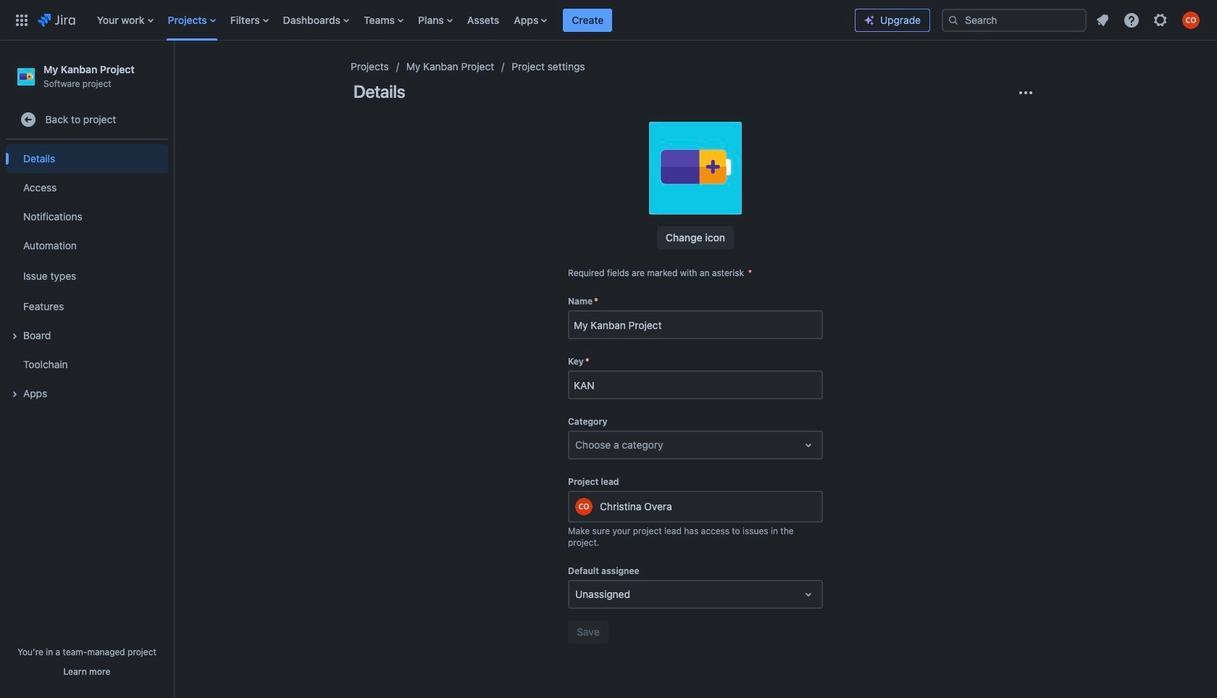 Task type: describe. For each thing, give the bounding box(es) containing it.
open image
[[800, 436, 818, 454]]

group inside sidebar element
[[6, 140, 168, 413]]

appswitcher icon image
[[13, 11, 30, 29]]

sidebar element
[[0, 41, 174, 698]]

help image
[[1124, 11, 1141, 29]]

2 expand image from the top
[[6, 386, 23, 403]]

more image
[[1018, 84, 1035, 101]]

search image
[[948, 14, 960, 26]]

1 horizontal spatial list
[[1090, 7, 1209, 33]]



Task type: vqa. For each thing, say whether or not it's contained in the screenshot.
3rd heading from the bottom of the page
no



Task type: locate. For each thing, give the bounding box(es) containing it.
jira image
[[38, 11, 75, 29], [38, 11, 75, 29]]

settings image
[[1153, 11, 1170, 29]]

expand image
[[6, 328, 23, 345], [6, 386, 23, 403]]

1 vertical spatial expand image
[[6, 386, 23, 403]]

banner
[[0, 0, 1218, 41]]

primary element
[[9, 0, 855, 40]]

group
[[6, 140, 168, 413]]

0 horizontal spatial list
[[90, 0, 855, 40]]

your profile and settings image
[[1183, 11, 1201, 29]]

list item
[[564, 0, 613, 40]]

Search field
[[942, 8, 1087, 32]]

project avatar image
[[650, 122, 742, 215]]

sidebar navigation image
[[158, 58, 190, 87]]

1 expand image from the top
[[6, 328, 23, 345]]

0 vertical spatial expand image
[[6, 328, 23, 345]]

notifications image
[[1095, 11, 1112, 29]]

None text field
[[576, 587, 578, 602]]

open image
[[800, 586, 818, 603]]

None search field
[[942, 8, 1087, 32]]

list
[[90, 0, 855, 40], [1090, 7, 1209, 33]]

None text field
[[576, 438, 578, 452]]

None field
[[570, 312, 822, 338], [570, 372, 822, 398], [570, 312, 822, 338], [570, 372, 822, 398]]



